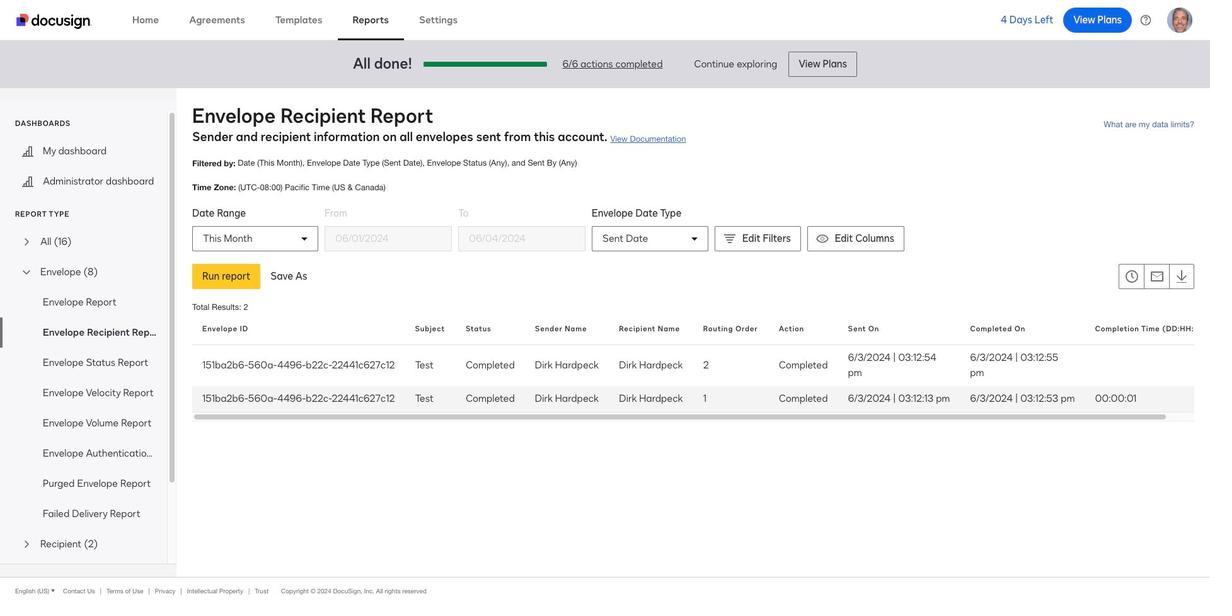 Task type: vqa. For each thing, say whether or not it's contained in the screenshot.
mm/dd/yyyy text box
yes



Task type: describe. For each thing, give the bounding box(es) containing it.
1 mm/dd/yyyy text field from the left
[[325, 227, 451, 251]]

dashboards element
[[0, 136, 167, 197]]

your uploaded profile image image
[[1167, 7, 1193, 32]]

2 mm/dd/yyyy text field from the left
[[459, 227, 585, 251]]



Task type: locate. For each thing, give the bounding box(es) containing it.
0 horizontal spatial mm/dd/yyyy text field
[[325, 227, 451, 251]]

more info region
[[0, 577, 1210, 605]]

primary report detail actions group
[[192, 264, 317, 289]]

docusign esignature image
[[16, 14, 92, 29]]

MM/DD/YYYY text field
[[325, 227, 451, 251], [459, 227, 585, 251]]

1 horizontal spatial mm/dd/yyyy text field
[[459, 227, 585, 251]]

secondary report detail actions group
[[1119, 264, 1195, 289]]

report type element
[[0, 227, 167, 605]]



